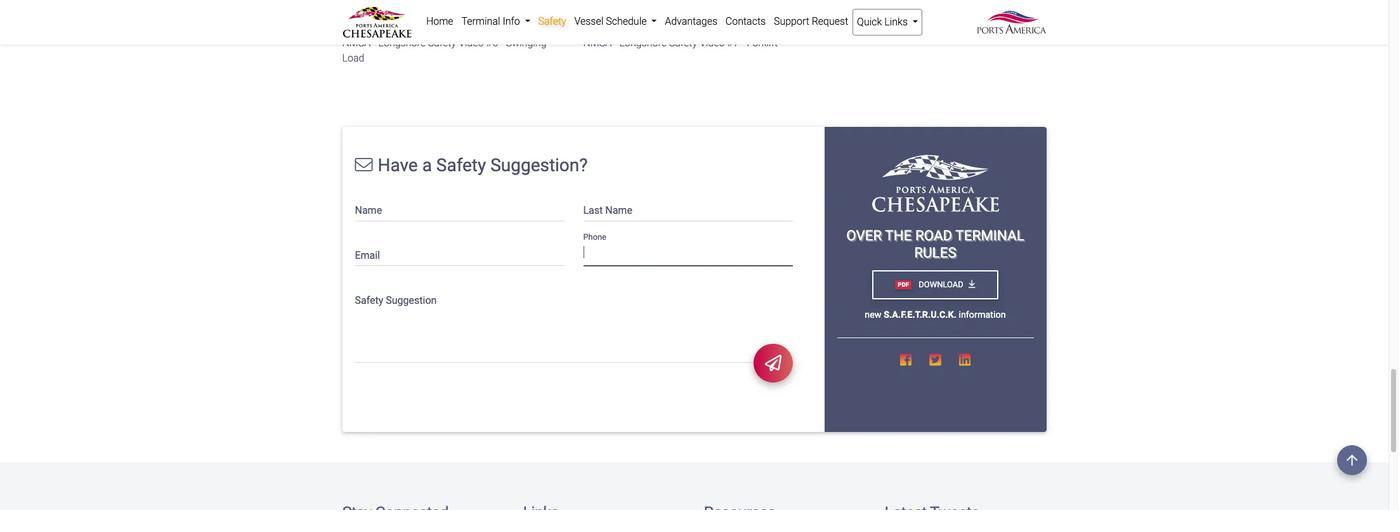 Task type: describe. For each thing, give the bounding box(es) containing it.
contacts
[[726, 15, 766, 27]]

new s.a.f.e.t.r.u.c.k. information
[[865, 310, 1006, 320]]

vessel schedule link
[[571, 9, 661, 34]]

support
[[774, 15, 810, 27]]

Last Name text field
[[584, 197, 793, 221]]

4 - from the left
[[742, 37, 745, 49]]

road
[[916, 227, 953, 244]]

linkedin image
[[960, 353, 971, 367]]

vessel
[[575, 15, 604, 27]]

safety link
[[534, 9, 571, 34]]

nmsa for nmsa - longshore safety video #6 - swinging load
[[342, 37, 371, 49]]

schedule
[[606, 15, 647, 27]]

seagirt terminal image
[[872, 155, 999, 212]]

load
[[342, 52, 365, 64]]

s.a.f.e.t.r.u.c.k.
[[884, 310, 957, 320]]

suggestion?
[[491, 155, 588, 176]]

safety suggestion
[[355, 294, 437, 306]]

video for #7
[[700, 37, 725, 49]]

1 name from the left
[[355, 205, 382, 217]]

info
[[503, 15, 520, 27]]

facebook square image
[[900, 353, 912, 367]]

home
[[426, 15, 454, 27]]

last name
[[584, 205, 633, 217]]

nmsa for nmsa - longshore safety video #7 - forklift
[[584, 37, 612, 49]]

advantages link
[[661, 9, 722, 34]]

longshore for nmsa - longshore safety video #6 - swinging load
[[379, 37, 426, 49]]

Email text field
[[355, 242, 565, 266]]

last
[[584, 205, 603, 217]]

support request link
[[770, 9, 853, 34]]

video image
[[342, 0, 565, 3]]

rules
[[915, 245, 957, 261]]

have
[[378, 155, 418, 176]]

phone
[[584, 232, 607, 242]]

#6
[[486, 37, 498, 49]]

over
[[847, 227, 882, 244]]

go to top image
[[1338, 446, 1368, 475]]

quick links
[[858, 16, 911, 28]]

Name text field
[[355, 197, 565, 221]]

have a safety suggestion?
[[378, 155, 588, 176]]

Phone text field
[[584, 242, 793, 266]]



Task type: locate. For each thing, give the bounding box(es) containing it.
safety inside safety link
[[539, 15, 567, 27]]

arrow to bottom image
[[969, 280, 976, 289]]

nmsa
[[342, 37, 371, 49], [584, 37, 612, 49]]

name right last
[[606, 205, 633, 217]]

longshore down home link
[[379, 37, 426, 49]]

longshore for nmsa - longshore safety video #7 - forklift
[[620, 37, 667, 49]]

safety inside nmsa - longshore safety video #6 - swinging load
[[428, 37, 456, 49]]

name
[[355, 205, 382, 217], [606, 205, 633, 217]]

terminal info
[[462, 15, 523, 27]]

0 horizontal spatial name
[[355, 205, 382, 217]]

email
[[355, 249, 380, 261]]

1 horizontal spatial nmsa
[[584, 37, 612, 49]]

2 nmsa from the left
[[584, 37, 612, 49]]

a
[[422, 155, 432, 176]]

1 horizontal spatial video
[[700, 37, 725, 49]]

contacts link
[[722, 9, 770, 34]]

longshore inside nmsa - longshore safety video #6 - swinging load
[[379, 37, 426, 49]]

information
[[959, 310, 1006, 320]]

safety up swinging
[[539, 15, 567, 27]]

over the road terminal rules
[[847, 227, 1025, 261]]

video for #6
[[459, 37, 484, 49]]

twitter square image
[[930, 353, 942, 367]]

1 - from the left
[[373, 37, 376, 49]]

links
[[885, 16, 908, 28]]

download
[[917, 280, 964, 290]]

name up email
[[355, 205, 382, 217]]

support request
[[774, 15, 849, 27]]

terminal
[[956, 227, 1025, 244]]

the
[[886, 227, 912, 244]]

swinging
[[506, 37, 547, 49]]

advantages
[[665, 15, 718, 27]]

terminal info link
[[458, 9, 534, 34]]

safety left suggestion at the left bottom of the page
[[355, 294, 384, 306]]

safety right a
[[437, 155, 486, 176]]

suggestion
[[386, 294, 437, 306]]

2 - from the left
[[501, 37, 504, 49]]

#7
[[728, 37, 739, 49]]

2 video from the left
[[700, 37, 725, 49]]

nmsa - longshore safety video #6 - swinging load
[[342, 37, 547, 64]]

nmsa inside nmsa - longshore safety video #6 - swinging load
[[342, 37, 371, 49]]

1 horizontal spatial name
[[606, 205, 633, 217]]

2 name from the left
[[606, 205, 633, 217]]

nmsa - longshore safety video #7 - forklift
[[584, 37, 778, 49]]

2 longshore from the left
[[620, 37, 667, 49]]

0 horizontal spatial video
[[459, 37, 484, 49]]

terminal
[[462, 15, 500, 27]]

longshore down schedule
[[620, 37, 667, 49]]

quick links link
[[853, 9, 923, 36]]

video left the #7 on the top
[[700, 37, 725, 49]]

nmsa up load
[[342, 37, 371, 49]]

0 horizontal spatial nmsa
[[342, 37, 371, 49]]

quick
[[858, 16, 882, 28]]

safety down advantages "link"
[[669, 37, 697, 49]]

longshore
[[379, 37, 426, 49], [620, 37, 667, 49]]

3 - from the left
[[614, 37, 617, 49]]

forklift
[[747, 37, 778, 49]]

safety
[[539, 15, 567, 27], [428, 37, 456, 49], [669, 37, 697, 49], [437, 155, 486, 176], [355, 294, 384, 306]]

video inside nmsa - longshore safety video #6 - swinging load
[[459, 37, 484, 49]]

nmsa down the vessel
[[584, 37, 612, 49]]

0 horizontal spatial longshore
[[379, 37, 426, 49]]

1 longshore from the left
[[379, 37, 426, 49]]

-
[[373, 37, 376, 49], [501, 37, 504, 49], [614, 37, 617, 49], [742, 37, 745, 49]]

pdf
[[898, 281, 910, 288]]

home link
[[422, 9, 458, 34]]

vessel schedule
[[575, 15, 650, 27]]

1 nmsa from the left
[[342, 37, 371, 49]]

video left #6
[[459, 37, 484, 49]]

request
[[812, 15, 849, 27]]

new
[[865, 310, 882, 320]]

1 horizontal spatial longshore
[[620, 37, 667, 49]]

video
[[459, 37, 484, 49], [700, 37, 725, 49]]

Safety Suggestion text field
[[355, 286, 793, 363]]

1 video from the left
[[459, 37, 484, 49]]

safety down home link
[[428, 37, 456, 49]]



Task type: vqa. For each thing, say whether or not it's contained in the screenshot.
Forklift
yes



